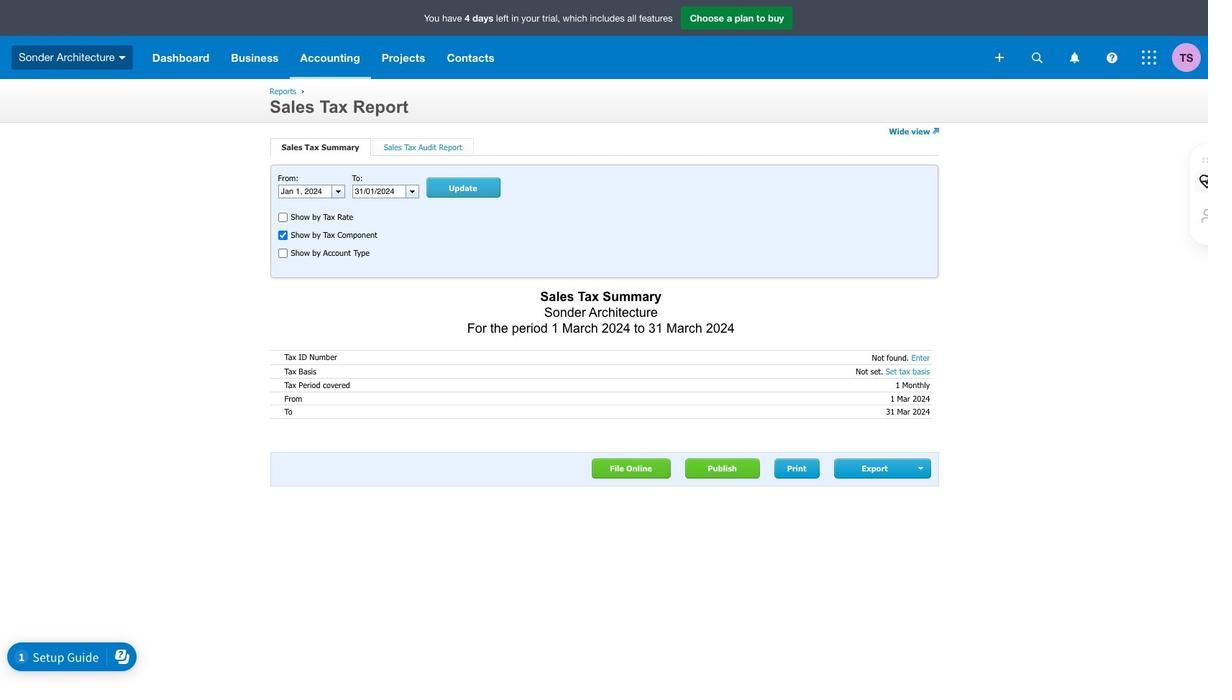 Task type: describe. For each thing, give the bounding box(es) containing it.
0 horizontal spatial svg image
[[1032, 52, 1043, 63]]

2 horizontal spatial svg image
[[1142, 50, 1157, 65]]

1 horizontal spatial svg image
[[996, 53, 1004, 62]]



Task type: locate. For each thing, give the bounding box(es) containing it.
svg image
[[1070, 52, 1079, 63], [996, 53, 1004, 62], [118, 56, 126, 60]]

None checkbox
[[278, 231, 287, 240]]

banner
[[0, 0, 1208, 79]]

svg image
[[1142, 50, 1157, 65], [1032, 52, 1043, 63], [1107, 52, 1117, 63]]

None text field
[[279, 186, 331, 198], [353, 186, 405, 198], [279, 186, 331, 198], [353, 186, 405, 198]]

0 horizontal spatial svg image
[[118, 56, 126, 60]]

2 horizontal spatial svg image
[[1070, 52, 1079, 63]]

None checkbox
[[278, 213, 287, 222], [278, 249, 287, 258], [278, 213, 287, 222], [278, 249, 287, 258]]

export options... image
[[919, 468, 925, 471]]

1 horizontal spatial svg image
[[1107, 52, 1117, 63]]



Task type: vqa. For each thing, say whether or not it's contained in the screenshot.
svg icon
yes



